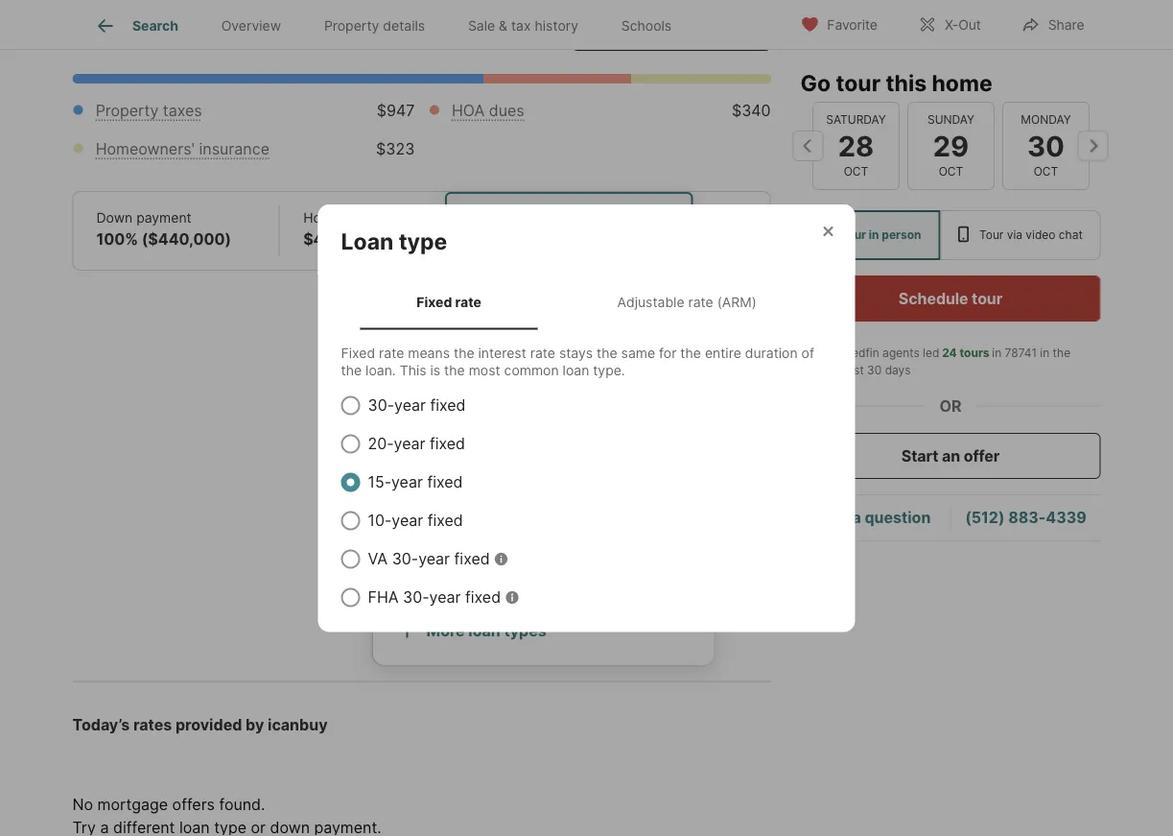 Task type: vqa. For each thing, say whether or not it's contained in the screenshot.
details in the TAB
yes



Task type: locate. For each thing, give the bounding box(es) containing it.
reset
[[328, 20, 370, 39]]

rate inside 'fixed rate' 'tab'
[[455, 293, 482, 310]]

fixed for fixed rate means the interest rate stays the same for the entire duration of the loan. this is the most common loan type.
[[341, 345, 375, 361]]

month
[[209, 13, 289, 43]]

tour in person option
[[801, 210, 941, 260]]

in right 78741
[[1041, 346, 1050, 360]]

1 horizontal spatial 30
[[1027, 129, 1065, 162]]

payment
[[136, 210, 192, 226]]

days
[[886, 363, 911, 377]]

1 horizontal spatial details
[[505, 212, 547, 228]]

0 vertical spatial 15-year fixed radio
[[341, 472, 360, 492]]

loan down price
[[341, 227, 394, 254]]

30-year fixed up compare
[[368, 396, 466, 414]]

year for 30-year fixed option in the 'tooltip'
[[449, 506, 481, 525]]

fixed up loan.
[[341, 345, 375, 361]]

1 horizontal spatial 15-
[[396, 410, 414, 424]]

0 vertical spatial 15-year fixed
[[368, 472, 463, 491]]

mortgage
[[98, 795, 168, 814]]

oct inside sunday 29 oct
[[939, 165, 963, 179]]

30-year fixed for 30-year fixed option in the 'tooltip'
[[423, 506, 521, 525]]

offer
[[964, 446, 1000, 465]]

rate inside adjustable rate tab
[[689, 293, 714, 310]]

tour for tour in person
[[841, 228, 867, 242]]

tour
[[836, 69, 881, 96], [972, 289, 1003, 308]]

15-year fixed radio for 20-year fixed option
[[341, 472, 360, 492]]

tour up the saturday
[[836, 69, 881, 96]]

loan up 10-year fixed
[[396, 470, 433, 489]]

30-year fixed radio right 10- at bottom left
[[396, 506, 415, 526]]

tab list
[[72, 0, 709, 49], [341, 274, 833, 329]]

30 inside in the last 30 days
[[868, 363, 882, 377]]

fixed for "15-year fixed" option related to 20-year fixed option
[[428, 472, 463, 491]]

for inside the fixed rate means the interest rate stays the same for the entire duration of the loan. this is the most common loan type.
[[659, 345, 677, 361]]

30- right va
[[392, 549, 419, 568]]

the right 78741
[[1054, 346, 1071, 360]]

oct for 30
[[1034, 165, 1058, 179]]

rate up loan.
[[379, 345, 404, 361]]

2 horizontal spatial 15-
[[423, 583, 446, 602]]

15-year fixed radio down 20-year fixed radio at the left bottom of page
[[396, 583, 415, 602]]

tour right schedule
[[972, 289, 1003, 308]]

tab list up "stays"
[[341, 274, 833, 329]]

insurance
[[199, 140, 270, 159]]

down
[[96, 210, 133, 226]]

loan
[[563, 362, 590, 378], [469, 622, 501, 640]]

year for '10-year fixed' "radio"
[[392, 511, 423, 530]]

property up homeowners'
[[96, 101, 159, 120]]

loan type down price
[[341, 227, 448, 254]]

0 horizontal spatial 30
[[868, 363, 882, 377]]

fixed inside 'tab'
[[417, 293, 452, 310]]

fixed rate tab
[[360, 278, 538, 326]]

in inside in the last 30 days
[[1041, 346, 1050, 360]]

details
[[383, 18, 425, 34], [505, 212, 547, 228]]

tours
[[960, 346, 990, 360]]

loan details
[[470, 212, 547, 228]]

details for loan details
[[505, 212, 547, 228]]

0 horizontal spatial fixed
[[341, 345, 375, 361]]

price
[[345, 210, 376, 226]]

0 vertical spatial tour
[[836, 69, 881, 96]]

30 down "monday"
[[1027, 129, 1065, 162]]

15-year fixed radio inside 'tooltip'
[[396, 583, 415, 602]]

30-year fixed radio inside 'tooltip'
[[396, 506, 415, 526]]

0 horizontal spatial details
[[383, 18, 425, 34]]

fixed rate
[[417, 293, 482, 310]]

0 horizontal spatial tour
[[836, 69, 881, 96]]

1 horizontal spatial tour
[[980, 228, 1004, 242]]

for right same
[[659, 345, 677, 361]]

loan type up 10-year fixed
[[396, 470, 470, 489]]

approved
[[667, 19, 738, 38]]

today's
[[72, 716, 130, 734]]

20-year fixed radio
[[396, 545, 415, 564]]

loan up fixed rate
[[470, 212, 501, 228]]

for down same
[[655, 396, 670, 410]]

0 horizontal spatial property
[[96, 101, 159, 120]]

interest up most
[[479, 345, 527, 361]]

0 horizontal spatial 15-year fixed radio
[[341, 472, 360, 492]]

2 oct from the left
[[939, 165, 963, 179]]

1 vertical spatial 15-year fixed radio
[[396, 583, 415, 602]]

0 vertical spatial 30
[[1027, 129, 1065, 162]]

go
[[801, 69, 831, 96]]

sunday 29 oct
[[928, 113, 975, 179]]

chat
[[1060, 228, 1083, 242]]

0 horizontal spatial interest
[[479, 345, 527, 361]]

20- for 20-year fixed radio at the left bottom of page
[[423, 545, 449, 564]]

tab list containing fixed rate
[[341, 274, 833, 329]]

30-
[[368, 396, 395, 414], [423, 506, 449, 525], [392, 549, 419, 568], [403, 588, 430, 606]]

0 vertical spatial details
[[383, 18, 425, 34]]

the right is
[[444, 362, 465, 378]]

1 vertical spatial type
[[436, 470, 470, 489]]

0 vertical spatial 15-
[[396, 410, 414, 424]]

30 right the last
[[868, 363, 882, 377]]

20- right 20-year fixed radio at the left bottom of page
[[423, 545, 449, 564]]

0 vertical spatial rates
[[494, 425, 523, 439]]

20-year fixed inside 'tooltip'
[[423, 545, 520, 564]]

FHA 30-year fixed radio
[[341, 588, 360, 607]]

property
[[324, 18, 379, 34], [96, 101, 159, 120]]

rates inside according to icanbuy, the average interest rate for a 15-year fixed compare current rates
[[494, 425, 523, 439]]

1 vertical spatial property
[[96, 101, 159, 120]]

1 vertical spatial 30-year fixed radio
[[396, 506, 415, 526]]

0 vertical spatial type
[[399, 227, 448, 254]]

15-year fixed inside loan type dialog
[[368, 472, 463, 491]]

28
[[838, 129, 874, 162]]

loan right more
[[469, 622, 501, 640]]

in left person
[[869, 228, 880, 242]]

current
[[450, 425, 492, 439]]

1 vertical spatial 15-year fixed
[[423, 583, 518, 602]]

20-
[[368, 434, 394, 453], [423, 545, 449, 564]]

None text field
[[412, 360, 675, 383]]

1 horizontal spatial 30-year fixed radio
[[396, 506, 415, 526]]

next image
[[1078, 130, 1109, 161]]

20-year fixed down according
[[368, 434, 466, 453]]

0 vertical spatial loan
[[563, 362, 590, 378]]

interest inside the fixed rate means the interest rate stays the same for the entire duration of the loan. this is the most common loan type.
[[479, 345, 527, 361]]

0 vertical spatial 20-
[[368, 434, 394, 453]]

oct
[[844, 165, 868, 179], [939, 165, 963, 179], [1034, 165, 1058, 179]]

fixed
[[430, 396, 466, 414], [441, 410, 467, 424], [430, 434, 466, 453], [428, 472, 463, 491], [485, 506, 521, 525], [428, 511, 463, 530], [485, 545, 520, 564], [455, 549, 490, 568], [482, 583, 518, 602], [466, 588, 501, 606]]

oct down "monday"
[[1034, 165, 1058, 179]]

0 horizontal spatial 15-
[[368, 472, 392, 491]]

2 vertical spatial 15-
[[423, 583, 446, 602]]

in right tours
[[993, 346, 1002, 360]]

oct inside the monday 30 oct
[[1034, 165, 1058, 179]]

fixed for 20-year fixed radio at the left bottom of page
[[485, 545, 520, 564]]

rates down icanbuy, at the left of page
[[494, 425, 523, 439]]

20-year fixed radio
[[341, 434, 360, 453]]

adjustable rate (arm)
[[618, 293, 757, 310]]

tour
[[841, 228, 867, 242], [980, 228, 1004, 242]]

0 horizontal spatial oct
[[844, 165, 868, 179]]

15-year fixed radio for 20-year fixed radio at the left bottom of page
[[396, 583, 415, 602]]

1 vertical spatial interest
[[585, 396, 627, 410]]

0 vertical spatial tab list
[[72, 0, 709, 49]]

tab list containing search
[[72, 0, 709, 49]]

tour inside option
[[841, 228, 867, 242]]

15- down the va 30-year fixed
[[423, 583, 446, 602]]

20-year fixed for 20-year fixed radio at the left bottom of page
[[423, 545, 520, 564]]

0 horizontal spatial 20-
[[368, 434, 394, 453]]

redfin
[[845, 346, 880, 360]]

a inside according to icanbuy, the average interest rate for a 15-year fixed compare current rates
[[673, 396, 680, 410]]

loan down "stays"
[[563, 362, 590, 378]]

1 horizontal spatial tour
[[972, 289, 1003, 308]]

15-year fixed
[[368, 472, 463, 491], [423, 583, 518, 602]]

20- inside 'tooltip'
[[423, 545, 449, 564]]

loan type dialog
[[318, 204, 856, 632]]

the up type.
[[597, 345, 618, 361]]

$947
[[377, 101, 415, 120]]

$323
[[376, 140, 415, 159]]

1 horizontal spatial fixed
[[417, 293, 452, 310]]

1 vertical spatial fixed
[[341, 345, 375, 361]]

adjustable rate tab
[[561, 278, 813, 326]]

is
[[430, 362, 441, 378]]

1 horizontal spatial interest
[[585, 396, 627, 410]]

0 vertical spatial 30-year fixed radio
[[341, 396, 360, 415]]

fixed for "15-year fixed" option inside 'tooltip'
[[482, 583, 518, 602]]

15- for 30-year fixed option in the 'tooltip'
[[423, 583, 446, 602]]

rate left "(arm)"
[[689, 293, 714, 310]]

1 vertical spatial 20-year fixed
[[423, 545, 520, 564]]

type inside dialog
[[399, 227, 448, 254]]

type up fixed rate
[[399, 227, 448, 254]]

1 oct from the left
[[844, 165, 868, 179]]

tour left person
[[841, 228, 867, 242]]

none text field inside 'tooltip'
[[412, 360, 675, 383]]

15-year fixed up 10-year fixed
[[368, 472, 463, 491]]

0 vertical spatial 30-year fixed
[[368, 396, 466, 414]]

15-year fixed radio down 20-year fixed option
[[341, 472, 360, 492]]

30-year fixed up the va 30-year fixed
[[423, 506, 521, 525]]

0 horizontal spatial loan
[[469, 622, 501, 640]]

type.
[[593, 362, 626, 378]]

more loan types
[[427, 622, 547, 640]]

property details tab
[[303, 3, 447, 49]]

this
[[400, 362, 427, 378]]

3 oct from the left
[[1034, 165, 1058, 179]]

0 vertical spatial a
[[673, 396, 680, 410]]

rate down fixed rate
[[458, 314, 488, 332]]

20-year fixed inside loan type dialog
[[368, 434, 466, 453]]

0 horizontal spatial in
[[869, 228, 880, 242]]

1 tour from the left
[[841, 228, 867, 242]]

10-
[[368, 511, 392, 530]]

30-year fixed inside loan type dialog
[[368, 396, 466, 414]]

tour via video chat option
[[941, 210, 1101, 260]]

1 vertical spatial loan
[[469, 622, 501, 640]]

fixed up interest rate
[[417, 293, 452, 310]]

15-
[[396, 410, 414, 424], [368, 472, 392, 491], [423, 583, 446, 602]]

1 horizontal spatial in
[[993, 346, 1002, 360]]

oct down 29
[[939, 165, 963, 179]]

list box
[[801, 210, 1101, 260]]

fixed inside the fixed rate means the interest rate stays the same for the entire duration of the loan. this is the most common loan type.
[[341, 345, 375, 361]]

20- right 20-year fixed option
[[368, 434, 394, 453]]

15- inside loan type dialog
[[368, 472, 392, 491]]

property inside tab
[[324, 18, 379, 34]]

schedule tour
[[899, 289, 1003, 308]]

2 tour from the left
[[980, 228, 1004, 242]]

0 horizontal spatial 30-year fixed radio
[[341, 396, 360, 415]]

15- for 30-year fixed option related to 20-year fixed option
[[368, 472, 392, 491]]

rates right today's
[[133, 716, 172, 734]]

1 vertical spatial details
[[505, 212, 547, 228]]

tour for tour via video chat
[[980, 228, 1004, 242]]

None button
[[813, 102, 900, 190], [908, 102, 995, 190], [1003, 102, 1090, 190], [813, 102, 900, 190], [908, 102, 995, 190], [1003, 102, 1090, 190]]

1 vertical spatial for
[[655, 396, 670, 410]]

30-year fixed radio
[[341, 396, 360, 415], [396, 506, 415, 526]]

2 horizontal spatial in
[[1041, 346, 1050, 360]]

0 vertical spatial 20-year fixed
[[368, 434, 466, 453]]

start
[[902, 446, 939, 465]]

78741
[[1005, 346, 1038, 360]]

interest inside according to icanbuy, the average interest rate for a 15-year fixed compare current rates
[[585, 396, 627, 410]]

20-year fixed
[[368, 434, 466, 453], [423, 545, 520, 564]]

tooltip
[[373, 271, 1072, 666]]

2 horizontal spatial oct
[[1034, 165, 1058, 179]]

monday 30 oct
[[1021, 113, 1071, 179]]

start an offer button
[[801, 433, 1101, 479]]

tax
[[512, 18, 531, 34]]

tab list up $947
[[72, 0, 709, 49]]

loan type
[[341, 227, 448, 254], [396, 470, 470, 489]]

rate down same
[[630, 396, 652, 410]]

1 horizontal spatial 15-year fixed radio
[[396, 583, 415, 602]]

15- up compare
[[396, 410, 414, 424]]

interest down type.
[[585, 396, 627, 410]]

tour left via
[[980, 228, 1004, 242]]

0 horizontal spatial a
[[673, 396, 680, 410]]

fixed for fixed rate
[[417, 293, 452, 310]]

rate up interest rate
[[455, 293, 482, 310]]

15- up 10- at bottom left
[[368, 472, 392, 491]]

taxes
[[163, 101, 202, 120]]

hoa dues link
[[452, 101, 525, 120]]

20- inside loan type dialog
[[368, 434, 394, 453]]

0 horizontal spatial tour
[[841, 228, 867, 242]]

dues
[[489, 101, 525, 120]]

tour in person
[[841, 228, 922, 242]]

1 horizontal spatial 20-
[[423, 545, 449, 564]]

1 vertical spatial 20-
[[423, 545, 449, 564]]

property details
[[324, 18, 425, 34]]

or
[[940, 396, 962, 415]]

1 vertical spatial tab list
[[341, 274, 833, 329]]

1 horizontal spatial property
[[324, 18, 379, 34]]

1 vertical spatial rates
[[133, 716, 172, 734]]

1 vertical spatial a
[[853, 508, 862, 527]]

tour inside 'option'
[[980, 228, 1004, 242]]

of
[[802, 345, 815, 361]]

rate
[[455, 293, 482, 310], [689, 293, 714, 310], [458, 314, 488, 332], [379, 345, 404, 361], [530, 345, 556, 361], [630, 396, 652, 410]]

30- up the va 30-year fixed
[[423, 506, 449, 525]]

ask a question
[[820, 508, 931, 527]]

type down the compare current rates link
[[436, 470, 470, 489]]

15-year fixed radio
[[341, 472, 360, 492], [396, 583, 415, 602]]

loan inside 'tooltip'
[[396, 470, 433, 489]]

year for "15-year fixed" option related to 20-year fixed option
[[392, 472, 423, 491]]

no
[[72, 795, 93, 814]]

30-year fixed radio up 20-year fixed option
[[341, 396, 360, 415]]

favorite
[[828, 17, 878, 33]]

adjustable
[[618, 293, 685, 310]]

oct for 29
[[939, 165, 963, 179]]

tour inside schedule tour button
[[972, 289, 1003, 308]]

property up $947
[[324, 18, 379, 34]]

the
[[454, 345, 475, 361], [597, 345, 618, 361], [681, 345, 702, 361], [1054, 346, 1071, 360], [341, 362, 362, 378], [444, 362, 465, 378], [517, 396, 535, 410]]

oct inside saturday 28 oct
[[844, 165, 868, 179]]

30- right fha
[[403, 588, 430, 606]]

history
[[535, 18, 579, 34]]

the inside in the last 30 days
[[1054, 346, 1071, 360]]

(512) 883-4339
[[966, 508, 1087, 527]]

0 horizontal spatial loan
[[341, 227, 394, 254]]

1 vertical spatial 15-
[[368, 472, 392, 491]]

year
[[395, 396, 426, 414], [414, 410, 437, 424], [394, 434, 426, 453], [392, 472, 423, 491], [449, 506, 481, 525], [392, 511, 423, 530], [449, 545, 480, 564], [419, 549, 450, 568], [446, 583, 478, 602], [430, 588, 461, 606]]

1 horizontal spatial oct
[[939, 165, 963, 179]]

details inside tab
[[383, 18, 425, 34]]

1 vertical spatial 30
[[868, 363, 882, 377]]

1 horizontal spatial loan
[[396, 470, 433, 489]]

30-year fixed inside 'tooltip'
[[423, 506, 521, 525]]

overview
[[221, 18, 281, 34]]

0 vertical spatial fixed
[[417, 293, 452, 310]]

10-year fixed radio
[[341, 511, 360, 530]]

15-year fixed up more loan types
[[423, 583, 518, 602]]

0 vertical spatial property
[[324, 18, 379, 34]]

more
[[427, 622, 465, 640]]

oct down the 28
[[844, 165, 868, 179]]

tour for go
[[836, 69, 881, 96]]

average
[[538, 396, 582, 410]]

1 vertical spatial 30-year fixed
[[423, 506, 521, 525]]

0 vertical spatial loan type
[[341, 227, 448, 254]]

1 vertical spatial tour
[[972, 289, 1003, 308]]

the down common
[[517, 396, 535, 410]]

0 vertical spatial interest
[[479, 345, 527, 361]]

1 horizontal spatial loan
[[563, 362, 590, 378]]

20-year fixed up fha 30-year fixed
[[423, 545, 520, 564]]

1 horizontal spatial rates
[[494, 425, 523, 439]]

0 vertical spatial for
[[659, 345, 677, 361]]

question
[[865, 508, 931, 527]]

30- down loan.
[[368, 396, 395, 414]]

overview tab
[[200, 3, 303, 49]]

favorite button
[[784, 4, 894, 44]]



Task type: describe. For each thing, give the bounding box(es) containing it.
led
[[923, 346, 940, 360]]

15- inside according to icanbuy, the average interest rate for a 15-year fixed compare current rates
[[396, 410, 414, 424]]

in inside option
[[869, 228, 880, 242]]

the inside according to icanbuy, the average interest rate for a 15-year fixed compare current rates
[[517, 396, 535, 410]]

rate for adjustable rate (arm)
[[689, 293, 714, 310]]

fha
[[368, 588, 399, 606]]

(512)
[[966, 508, 1005, 527]]

the up most
[[454, 345, 475, 361]]

ask
[[820, 508, 849, 527]]

883-
[[1009, 508, 1047, 527]]

the left entire
[[681, 345, 702, 361]]

$440,000
[[303, 230, 380, 249]]

saturday 28 oct
[[826, 113, 886, 179]]

get pre-approved
[[606, 19, 738, 38]]

2 horizontal spatial loan
[[470, 212, 501, 228]]

property taxes link
[[96, 101, 202, 120]]

(512) 883-4339 link
[[966, 508, 1087, 527]]

home price $440,000
[[303, 210, 380, 249]]

30-year fixed radio for 20-year fixed radio at the left bottom of page
[[396, 506, 415, 526]]

30-year fixed for 30-year fixed option related to 20-year fixed option
[[368, 396, 466, 414]]

rate for fixed rate means the interest rate stays the same for the entire duration of the loan. this is the most common loan type.
[[379, 345, 404, 361]]

pre-
[[636, 19, 667, 38]]

1 vertical spatial loan type
[[396, 470, 470, 489]]

$340
[[732, 101, 771, 120]]

rate up common
[[530, 345, 556, 361]]

loan.
[[366, 362, 396, 378]]

10-year fixed
[[368, 511, 463, 530]]

common
[[504, 362, 559, 378]]

start an offer
[[902, 446, 1000, 465]]

year for 20-year fixed radio at the left bottom of page
[[449, 545, 480, 564]]

0 horizontal spatial rates
[[133, 716, 172, 734]]

year for 20-year fixed option
[[394, 434, 426, 453]]

offers
[[172, 795, 215, 814]]

entire
[[705, 345, 742, 361]]

fixed for 30-year fixed option related to 20-year fixed option
[[430, 396, 466, 414]]

compare current rates link
[[396, 425, 523, 439]]

for inside according to icanbuy, the average interest rate for a 15-year fixed compare current rates
[[655, 396, 670, 410]]

sale
[[468, 18, 495, 34]]

last
[[845, 363, 865, 377]]

homeowners' insurance
[[96, 140, 270, 159]]

loan type element
[[341, 204, 471, 255]]

va 30-year fixed
[[368, 549, 490, 568]]

details for property details
[[383, 18, 425, 34]]

home
[[932, 69, 993, 96]]

stays
[[559, 345, 593, 361]]

fixed for 30-year fixed option in the 'tooltip'
[[485, 506, 521, 525]]

list box containing tour in person
[[801, 210, 1101, 260]]

person
[[882, 228, 922, 242]]

20-year fixed for 20-year fixed option
[[368, 434, 466, 453]]

get pre-approved button
[[572, 5, 771, 51]]

rate inside according to icanbuy, the average interest rate for a 15-year fixed compare current rates
[[630, 396, 652, 410]]

schools tab
[[600, 3, 694, 49]]

sunday
[[928, 113, 975, 126]]

search link
[[94, 14, 178, 37]]

tooltip containing interest rate
[[373, 271, 1072, 666]]

fixed rate means the interest rate stays the same for the entire duration of the loan. this is the most common loan type.
[[341, 345, 815, 378]]

get
[[606, 19, 632, 38]]

property for property details
[[324, 18, 379, 34]]

($440,000)
[[142, 230, 231, 249]]

1 horizontal spatial a
[[853, 508, 862, 527]]

fixed for 20-year fixed option
[[430, 434, 466, 453]]

redfin agents led 24 tours in 78741
[[845, 346, 1038, 360]]

types
[[504, 622, 547, 640]]

share
[[1049, 17, 1085, 33]]

tab list inside loan type dialog
[[341, 274, 833, 329]]

to
[[454, 396, 465, 410]]

provided
[[176, 716, 242, 734]]

via
[[1008, 228, 1023, 242]]

homeowners'
[[96, 140, 195, 159]]

rate for fixed rate
[[455, 293, 482, 310]]

an
[[943, 446, 961, 465]]

30 inside the monday 30 oct
[[1027, 129, 1065, 162]]

icanbuy,
[[469, 396, 514, 410]]

year for "15-year fixed" option inside 'tooltip'
[[446, 583, 478, 602]]

by
[[246, 716, 264, 734]]

schools
[[622, 18, 672, 34]]

VA 30-year fixed radio
[[341, 549, 360, 568]]

fixed inside according to icanbuy, the average interest rate for a 15-year fixed compare current rates
[[441, 410, 467, 424]]

15-year fixed for 20-year fixed radio at the left bottom of page
[[423, 583, 518, 602]]

24
[[943, 346, 958, 360]]

agents
[[883, 346, 920, 360]]

x-out
[[945, 17, 982, 33]]

$1,609 per month
[[72, 13, 289, 43]]

oct for 28
[[844, 165, 868, 179]]

video
[[1026, 228, 1056, 242]]

$1,609
[[72, 13, 157, 43]]

loan inside the fixed rate means the interest rate stays the same for the entire duration of the loan. this is the most common loan type.
[[563, 362, 590, 378]]

29
[[933, 129, 969, 162]]

tour for schedule
[[972, 289, 1003, 308]]

compare
[[396, 425, 447, 439]]

loan type inside dialog
[[341, 227, 448, 254]]

&
[[499, 18, 508, 34]]

interest rate
[[396, 314, 488, 332]]

30-year fixed radio for 20-year fixed option
[[341, 396, 360, 415]]

type inside 'tooltip'
[[436, 470, 470, 489]]

tour via video chat
[[980, 228, 1083, 242]]

homeowners' insurance link
[[96, 140, 270, 159]]

property taxes
[[96, 101, 202, 120]]

monday
[[1021, 113, 1071, 126]]

today's rates provided by icanbuy
[[72, 716, 328, 734]]

hoa
[[452, 101, 485, 120]]

according to icanbuy, the average interest rate for a 15-year fixed compare current rates
[[396, 396, 680, 439]]

20- for 20-year fixed option
[[368, 434, 394, 453]]

year inside according to icanbuy, the average interest rate for a 15-year fixed compare current rates
[[414, 410, 437, 424]]

schedule
[[899, 289, 969, 308]]

property for property taxes
[[96, 101, 159, 120]]

share button
[[1006, 4, 1101, 44]]

previous image
[[793, 130, 824, 161]]

year for 30-year fixed option related to 20-year fixed option
[[395, 396, 426, 414]]

fixed for '10-year fixed' "radio"
[[428, 511, 463, 530]]

home
[[303, 210, 341, 226]]

schedule tour button
[[801, 275, 1101, 322]]

out
[[959, 17, 982, 33]]

sale & tax history tab
[[447, 3, 600, 49]]

loan inside dialog
[[341, 227, 394, 254]]

down payment 100% ($440,000)
[[96, 210, 231, 249]]

according
[[396, 396, 451, 410]]

the left loan.
[[341, 362, 362, 378]]

4339
[[1047, 508, 1087, 527]]

15-year fixed for 20-year fixed option
[[368, 472, 463, 491]]

no mortgage offers found.
[[72, 795, 265, 814]]

rate for interest rate
[[458, 314, 488, 332]]

hoa dues
[[452, 101, 525, 120]]

go tour this home
[[801, 69, 993, 96]]

saturday
[[826, 113, 886, 126]]

sale & tax history
[[468, 18, 579, 34]]



